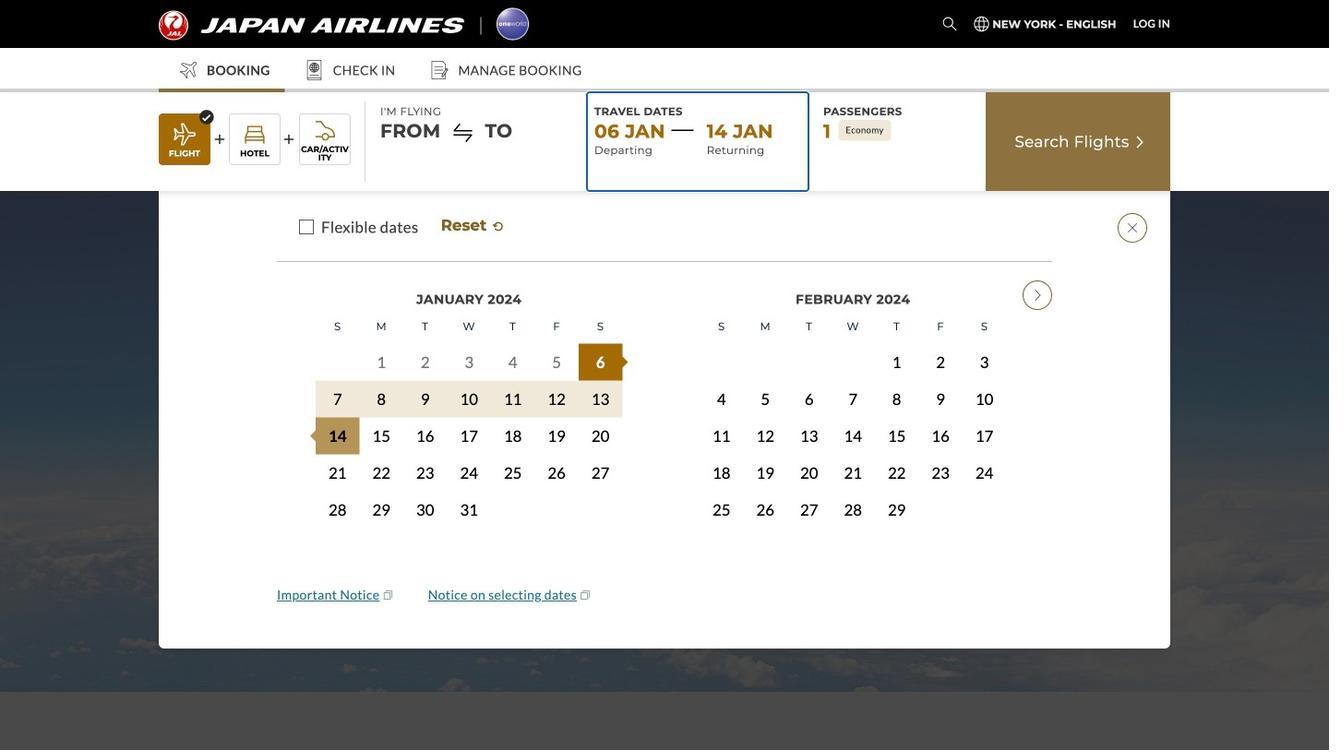 Task type: locate. For each thing, give the bounding box(es) containing it.
1 sunday element from the left
[[316, 309, 360, 344]]

0 horizontal spatial friday element
[[535, 309, 579, 344]]

2 wednesday element from the left
[[832, 309, 875, 344]]

2 saturday element from the left
[[963, 309, 1007, 344]]

2 tuesday element from the left
[[788, 309, 832, 344]]

1 horizontal spatial tuesday element
[[788, 309, 832, 344]]

friday element
[[535, 309, 579, 344], [919, 309, 963, 344]]

0 horizontal spatial monday element
[[360, 309, 404, 344]]

thursday element
[[491, 309, 535, 344], [875, 309, 919, 344]]

0 horizontal spatial saturday element
[[579, 309, 623, 344]]

1 horizontal spatial monday element
[[744, 309, 788, 344]]

1 wednesday element from the left
[[447, 309, 491, 344]]

1 tuesday element from the left
[[404, 309, 447, 344]]

1 horizontal spatial saturday element
[[963, 309, 1007, 344]]

1 horizontal spatial sunday element
[[700, 309, 744, 344]]

2 monday element from the left
[[744, 309, 788, 344]]

0 horizontal spatial tuesday element
[[404, 309, 447, 344]]

saturday element
[[579, 309, 623, 344], [963, 309, 1007, 344]]

sunday element
[[316, 309, 360, 344], [700, 309, 744, 344]]

0 horizontal spatial thursday element
[[491, 309, 535, 344]]

1 horizontal spatial friday element
[[919, 309, 963, 344]]

1 thursday element from the left
[[491, 309, 535, 344]]

1 monday element from the left
[[360, 309, 404, 344]]

1 horizontal spatial wednesday element
[[832, 309, 875, 344]]

0 horizontal spatial sunday element
[[316, 309, 360, 344]]

1 horizontal spatial thursday element
[[875, 309, 919, 344]]

friday element for second saturday element from the left
[[919, 309, 963, 344]]

close image
[[1118, 213, 1148, 243]]

tuesday element for second saturday element from the left's wednesday element
[[788, 309, 832, 344]]

2 friday element from the left
[[919, 309, 963, 344]]

1 friday element from the left
[[535, 309, 579, 344]]

tuesday element for second saturday element from right wednesday element
[[404, 309, 447, 344]]

wednesday element for second saturday element from the left
[[832, 309, 875, 344]]

2 thursday element from the left
[[875, 309, 919, 344]]

tuesday element
[[404, 309, 447, 344], [788, 309, 832, 344]]

0 horizontal spatial wednesday element
[[447, 309, 491, 344]]

reset image
[[491, 219, 506, 234]]

wednesday element
[[447, 309, 491, 344], [832, 309, 875, 344]]

2 sunday element from the left
[[700, 309, 744, 344]]

monday element
[[360, 309, 404, 344], [744, 309, 788, 344]]



Task type: vqa. For each thing, say whether or not it's contained in the screenshot.
rightmost Thursday element
yes



Task type: describe. For each thing, give the bounding box(es) containing it.
friday element for second saturday element from right
[[535, 309, 579, 344]]

thursday element for second saturday element from right wednesday element
[[491, 309, 535, 344]]

japan airlines image
[[159, 11, 465, 40]]

1 saturday element from the left
[[579, 309, 623, 344]]

one world image
[[497, 8, 529, 40]]

sunday element for tuesday element for second saturday element from the left's wednesday element's monday element
[[700, 309, 744, 344]]

monday element for tuesday element for second saturday element from the left's wednesday element
[[744, 309, 788, 344]]

monday element for second saturday element from right wednesday element tuesday element
[[360, 309, 404, 344]]

sunday element for second saturday element from right wednesday element tuesday element's monday element
[[316, 309, 360, 344]]

wednesday element for second saturday element from right
[[447, 309, 491, 344]]

thursday element for second saturday element from the left's wednesday element
[[875, 309, 919, 344]]



